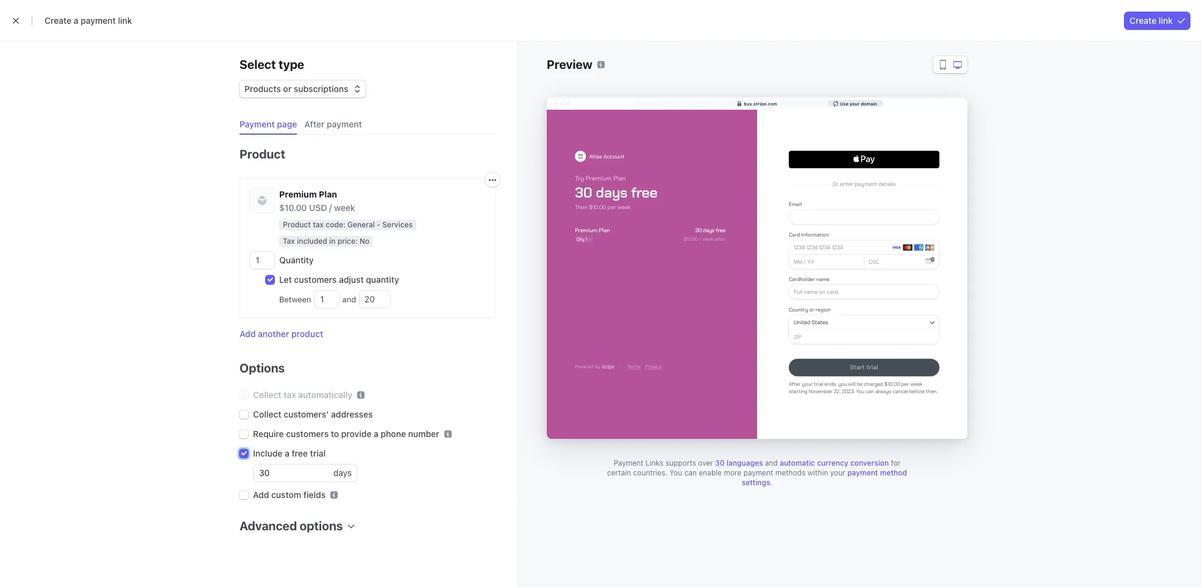 Task type: describe. For each thing, give the bounding box(es) containing it.
settings
[[742, 478, 770, 487]]

collect customers' addresses
[[253, 409, 373, 419]]

automatic
[[780, 458, 815, 468]]

methods
[[775, 468, 806, 477]]

$10.00
[[279, 202, 307, 213]]

collect tax automatically
[[253, 390, 352, 400]]

tax
[[283, 237, 295, 246]]

included
[[297, 237, 327, 246]]

payment page
[[240, 119, 297, 129]]

Quantity number field
[[250, 252, 274, 269]]

custom
[[271, 490, 301, 500]]

fields
[[304, 490, 326, 500]]

products
[[244, 84, 281, 94]]

tax included in price: no
[[283, 237, 370, 246]]

collect for collect tax automatically
[[253, 390, 281, 400]]

method
[[880, 468, 907, 477]]

include
[[253, 448, 283, 458]]

more
[[724, 468, 742, 477]]

30 languages link
[[715, 458, 763, 468]]

preview
[[547, 57, 593, 71]]

countries.
[[633, 468, 668, 477]]

automatically
[[298, 390, 352, 400]]

adjust
[[339, 274, 364, 285]]

select
[[240, 57, 276, 71]]

certain
[[607, 468, 631, 477]]

payment for payment links supports over 30 languages and automatic currency conversion
[[614, 458, 644, 468]]

type
[[279, 57, 304, 71]]

product tax code: general - services
[[283, 220, 413, 229]]

a for include a free trial
[[285, 448, 290, 458]]

premium plan $10.00 usd / week
[[279, 189, 355, 213]]

general
[[347, 220, 375, 229]]

trial
[[310, 448, 326, 458]]

options
[[300, 519, 343, 533]]

supports
[[666, 458, 696, 468]]

add another product button
[[240, 328, 323, 340]]

payment inside after payment button
[[327, 119, 362, 129]]

addresses
[[331, 409, 373, 419]]

let customers adjust quantity
[[279, 274, 399, 285]]

your inside button
[[850, 101, 860, 106]]

Minimum adjustable quantity number field
[[315, 291, 339, 308]]

add another product
[[240, 329, 323, 339]]

payment page button
[[235, 115, 304, 135]]

services
[[382, 220, 413, 229]]

for certain countries. you can enable more payment methods within your
[[607, 458, 901, 477]]

payment page tab panel
[[230, 135, 500, 552]]

payment method settings
[[742, 468, 907, 487]]

after payment
[[304, 119, 362, 129]]

advanced options button
[[235, 511, 355, 535]]

create for create a payment link
[[45, 15, 71, 26]]

price:
[[338, 237, 358, 246]]

over
[[698, 458, 713, 468]]

domain
[[861, 101, 877, 106]]

subscriptions
[[294, 84, 348, 94]]

payment links supports over 30 languages and automatic currency conversion
[[614, 458, 889, 468]]

add for add another product
[[240, 329, 256, 339]]

customers for let
[[294, 274, 337, 285]]

days
[[333, 468, 352, 478]]

select type
[[240, 57, 304, 71]]

svg image
[[489, 176, 496, 184]]

to
[[331, 429, 339, 439]]

-
[[377, 220, 380, 229]]

let
[[279, 274, 292, 285]]

require customers to provide a phone number
[[253, 429, 439, 439]]

tax for product
[[313, 220, 324, 229]]

after payment button
[[300, 115, 369, 135]]

create link button
[[1125, 12, 1190, 29]]

number
[[408, 429, 439, 439]]

include a free trial
[[253, 448, 326, 458]]

advanced options
[[240, 519, 343, 533]]

/
[[329, 202, 332, 213]]



Task type: locate. For each thing, give the bounding box(es) containing it.
within
[[808, 468, 828, 477]]

1 horizontal spatial your
[[850, 101, 860, 106]]

you
[[670, 468, 682, 477]]

collect for collect customers' addresses
[[253, 409, 281, 419]]

your right the 'use'
[[850, 101, 860, 106]]

payment for payment page
[[240, 119, 275, 129]]

0 vertical spatial collect
[[253, 390, 281, 400]]

1 vertical spatial collect
[[253, 409, 281, 419]]

plan
[[319, 189, 337, 199]]

page
[[277, 119, 297, 129]]

options
[[240, 361, 285, 375]]

and
[[340, 294, 358, 304], [765, 458, 778, 468]]

languages
[[727, 458, 763, 468]]

0 horizontal spatial link
[[118, 15, 132, 26]]

usd
[[309, 202, 327, 213]]

1 vertical spatial tax
[[284, 390, 296, 400]]

buy.stripe.com
[[744, 101, 777, 106]]

can
[[684, 468, 697, 477]]

1 horizontal spatial and
[[765, 458, 778, 468]]

create inside button
[[1130, 15, 1157, 26]]

30
[[715, 458, 725, 468]]

0 vertical spatial add
[[240, 329, 256, 339]]

use your domain button
[[827, 100, 883, 107]]

1 vertical spatial add
[[253, 490, 269, 500]]

2 create from the left
[[1130, 15, 1157, 26]]

2 vertical spatial a
[[285, 448, 290, 458]]

link inside button
[[1159, 15, 1173, 26]]

product down $10.00
[[283, 220, 311, 229]]

1 vertical spatial your
[[830, 468, 845, 477]]

0 horizontal spatial and
[[340, 294, 358, 304]]

product
[[240, 147, 285, 161], [283, 220, 311, 229]]

automatic currency conversion link
[[780, 458, 889, 468]]

1 vertical spatial and
[[765, 458, 778, 468]]

none number field inside payment page tab panel
[[254, 465, 333, 482]]

payment up the certain
[[614, 458, 644, 468]]

None number field
[[254, 465, 333, 482]]

and down adjust
[[340, 294, 358, 304]]

your
[[850, 101, 860, 106], [830, 468, 845, 477]]

payment link settings tab list
[[235, 115, 496, 135]]

create
[[45, 15, 71, 26], [1130, 15, 1157, 26]]

require
[[253, 429, 284, 439]]

links
[[646, 458, 664, 468]]

0 horizontal spatial payment
[[240, 119, 275, 129]]

after
[[304, 119, 325, 129]]

2 link from the left
[[1159, 15, 1173, 26]]

add left custom
[[253, 490, 269, 500]]

week
[[334, 202, 355, 213]]

days button
[[333, 465, 357, 482]]

1 vertical spatial product
[[283, 220, 311, 229]]

.
[[770, 478, 773, 487]]

add custom fields
[[253, 490, 326, 500]]

product for product tax code: general - services
[[283, 220, 311, 229]]

for
[[891, 458, 901, 468]]

0 vertical spatial a
[[74, 15, 78, 26]]

products or subscriptions button
[[240, 78, 366, 98]]

your down automatic currency conversion link at the bottom
[[830, 468, 845, 477]]

0 horizontal spatial a
[[74, 15, 78, 26]]

0 vertical spatial and
[[340, 294, 358, 304]]

create a payment link
[[45, 15, 132, 26]]

use your domain
[[840, 101, 877, 106]]

1 vertical spatial a
[[374, 429, 379, 439]]

payment inside for certain countries. you can enable more payment methods within your
[[744, 468, 773, 477]]

provide
[[341, 429, 372, 439]]

free
[[292, 448, 308, 458]]

tax for collect
[[284, 390, 296, 400]]

0 horizontal spatial tax
[[284, 390, 296, 400]]

customers'
[[284, 409, 329, 419]]

0 vertical spatial product
[[240, 147, 285, 161]]

your inside for certain countries. you can enable more payment methods within your
[[830, 468, 845, 477]]

payment method settings link
[[742, 468, 907, 487]]

tax
[[313, 220, 324, 229], [284, 390, 296, 400]]

customers up minimum adjustable quantity number field
[[294, 274, 337, 285]]

customers for require
[[286, 429, 329, 439]]

1 horizontal spatial create
[[1130, 15, 1157, 26]]

Maximum adjustable quantity number field
[[360, 291, 390, 308]]

payment left page
[[240, 119, 275, 129]]

collect up require
[[253, 409, 281, 419]]

0 horizontal spatial your
[[830, 468, 845, 477]]

1 horizontal spatial payment
[[614, 458, 644, 468]]

enable
[[699, 468, 722, 477]]

tax up customers'
[[284, 390, 296, 400]]

1 vertical spatial payment
[[614, 458, 644, 468]]

phone
[[381, 429, 406, 439]]

1 create from the left
[[45, 15, 71, 26]]

1 collect from the top
[[253, 390, 281, 400]]

a
[[74, 15, 78, 26], [374, 429, 379, 439], [285, 448, 290, 458]]

premium
[[279, 189, 317, 199]]

between
[[279, 294, 313, 304]]

1 horizontal spatial link
[[1159, 15, 1173, 26]]

0 vertical spatial your
[[850, 101, 860, 106]]

no
[[360, 237, 370, 246]]

1 horizontal spatial tax
[[313, 220, 324, 229]]

customers down customers'
[[286, 429, 329, 439]]

create link
[[1130, 15, 1173, 26]]

product
[[291, 329, 323, 339]]

1 horizontal spatial a
[[285, 448, 290, 458]]

0 vertical spatial tax
[[313, 220, 324, 229]]

0 vertical spatial payment
[[240, 119, 275, 129]]

currency
[[817, 458, 849, 468]]

create for create link
[[1130, 15, 1157, 26]]

quantity
[[366, 274, 399, 285]]

payment inside button
[[240, 119, 275, 129]]

add left another
[[240, 329, 256, 339]]

add
[[240, 329, 256, 339], [253, 490, 269, 500]]

payment
[[81, 15, 116, 26], [327, 119, 362, 129], [744, 468, 773, 477], [848, 468, 878, 477]]

0 vertical spatial customers
[[294, 274, 337, 285]]

use
[[840, 101, 849, 106]]

product down payment page button
[[240, 147, 285, 161]]

and inside payment page tab panel
[[340, 294, 358, 304]]

collect down options
[[253, 390, 281, 400]]

2 horizontal spatial a
[[374, 429, 379, 439]]

a for create a payment link
[[74, 15, 78, 26]]

0 horizontal spatial create
[[45, 15, 71, 26]]

conversion
[[851, 458, 889, 468]]

add inside button
[[240, 329, 256, 339]]

or
[[283, 84, 292, 94]]

1 vertical spatial customers
[[286, 429, 329, 439]]

tax down usd
[[313, 220, 324, 229]]

quantity
[[279, 255, 314, 265]]

another
[[258, 329, 289, 339]]

collect
[[253, 390, 281, 400], [253, 409, 281, 419]]

in
[[329, 237, 336, 246]]

add for add custom fields
[[253, 490, 269, 500]]

payment inside payment method settings
[[848, 468, 878, 477]]

advanced
[[240, 519, 297, 533]]

1 link from the left
[[118, 15, 132, 26]]

products or subscriptions
[[244, 84, 348, 94]]

2 collect from the top
[[253, 409, 281, 419]]

and up .
[[765, 458, 778, 468]]

code:
[[326, 220, 346, 229]]

product for product
[[240, 147, 285, 161]]



Task type: vqa. For each thing, say whether or not it's contained in the screenshot.
the bottom Product
yes



